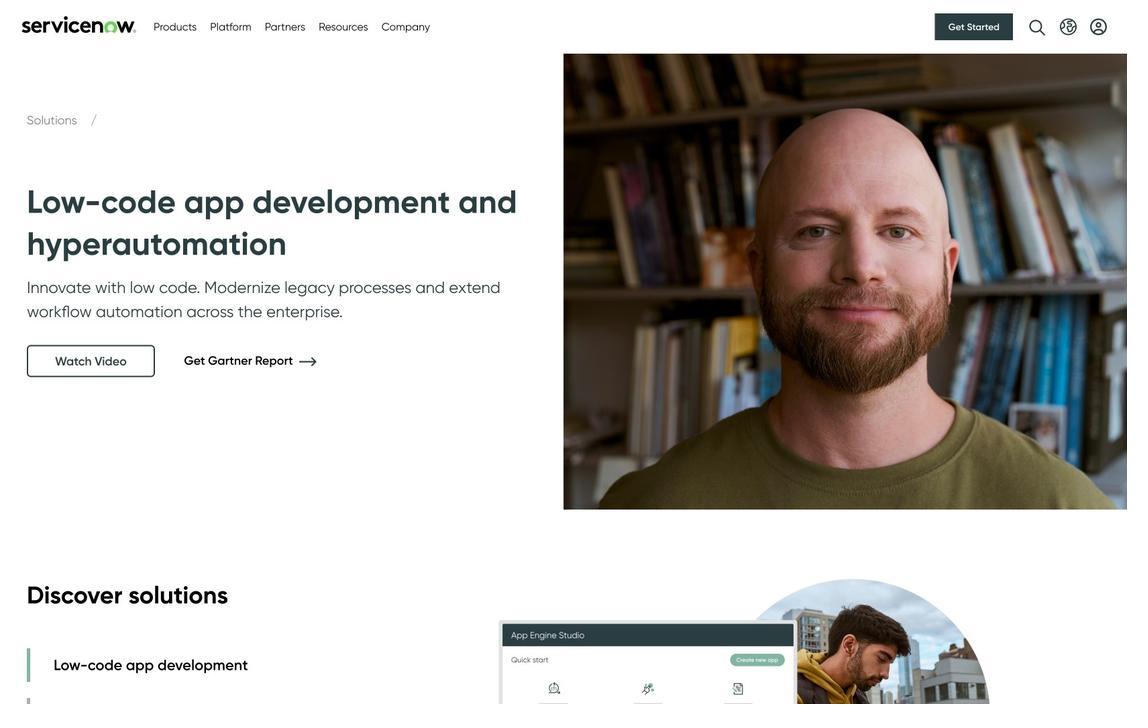 Task type: describe. For each thing, give the bounding box(es) containing it.
select your country image
[[1060, 18, 1077, 35]]



Task type: vqa. For each thing, say whether or not it's contained in the screenshot.
Search image
no



Task type: locate. For each thing, give the bounding box(es) containing it.
go to servicenow account image
[[1090, 18, 1107, 35]]

servicenow image
[[20, 16, 138, 33]]



